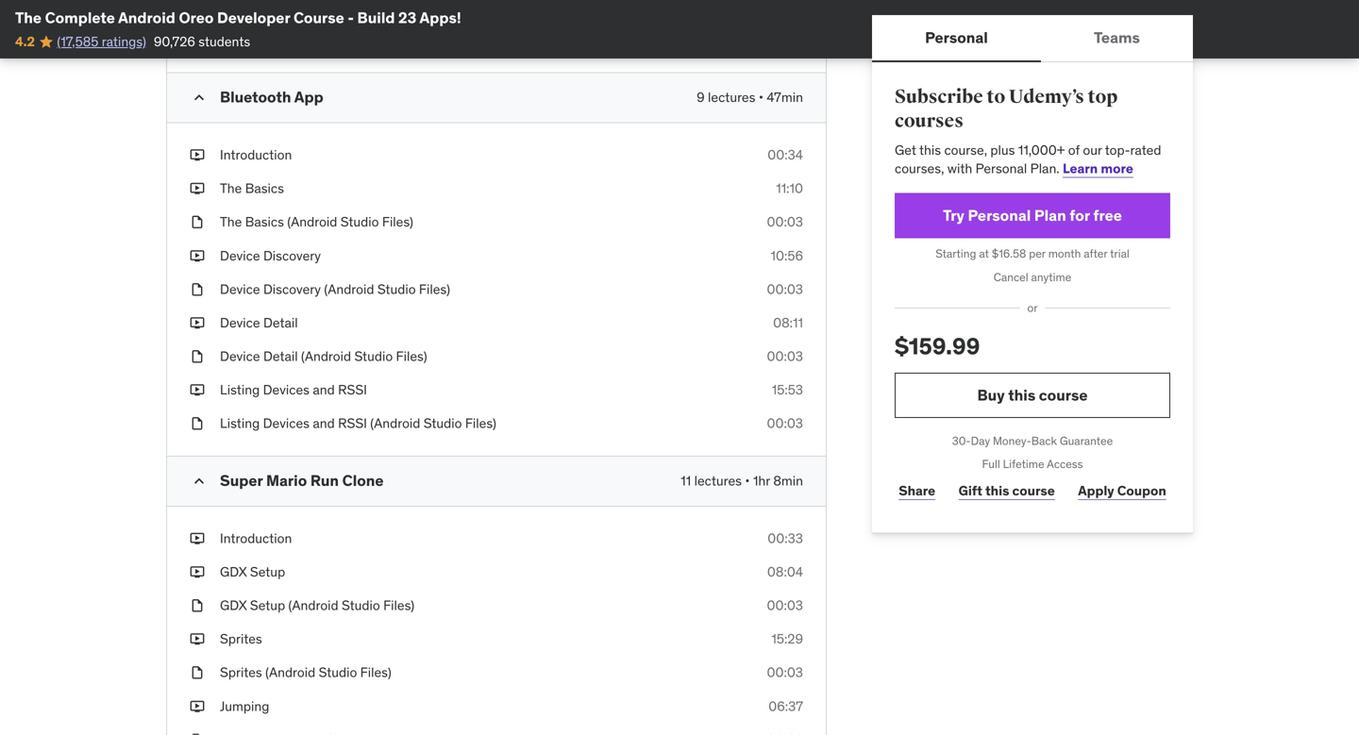 Task type: describe. For each thing, give the bounding box(es) containing it.
personal inside personal button
[[925, 28, 988, 47]]

rssi for listing devices and rssi (android studio files)
[[338, 415, 367, 432]]

23
[[398, 8, 417, 27]]

xsmall image for introduction
[[190, 146, 205, 164]]

get
[[895, 141, 916, 158]]

the for the basics
[[220, 180, 242, 197]]

teams
[[1094, 28, 1140, 47]]

app
[[294, 87, 323, 107]]

this for course,
[[919, 141, 941, 158]]

rssi for listing devices and rssi
[[338, 381, 367, 398]]

xsmall image for introduction
[[190, 529, 205, 548]]

anytime
[[1031, 270, 1071, 284]]

6 00:03 from the top
[[767, 664, 803, 681]]

apply
[[1078, 482, 1114, 499]]

11,000+
[[1018, 141, 1065, 158]]

try personal plan for free
[[943, 206, 1122, 225]]

xsmall image for the basics (android studio files)
[[190, 213, 205, 231]]

bluetooth app
[[220, 87, 323, 107]]

or
[[1027, 301, 1038, 315]]

the basics (android studio files)
[[220, 213, 413, 230]]

discovery for device discovery (android studio files)
[[263, 281, 321, 298]]

device discovery
[[220, 247, 321, 264]]

with
[[947, 160, 972, 177]]

08:04
[[767, 563, 803, 580]]

teams button
[[1041, 15, 1193, 60]]

buy this course button
[[895, 373, 1170, 418]]

9 lectures • 47min
[[697, 89, 803, 106]]

bluetooth
[[220, 87, 291, 107]]

xsmall image for listing devices and rssi
[[190, 381, 205, 399]]

xsmall image for device detail  (android studio files)
[[190, 347, 205, 366]]

8 xsmall image from the top
[[190, 731, 205, 735]]

more
[[1101, 160, 1133, 177]]

developer
[[217, 8, 290, 27]]

run
[[310, 471, 339, 490]]

gdx setup (android studio files)
[[220, 597, 414, 614]]

free
[[1093, 206, 1122, 225]]

subscribe
[[895, 85, 983, 109]]

4.2
[[15, 33, 35, 50]]

1hr
[[753, 472, 770, 489]]

0 vertical spatial and
[[248, 32, 270, 48]]

(android up listing devices and rssi
[[301, 348, 351, 365]]

android
[[118, 8, 175, 27]]

47min
[[767, 89, 803, 106]]

and for listing devices and rssi
[[313, 381, 335, 398]]

at
[[979, 246, 989, 261]]

personal inside the try personal plan for free link
[[968, 206, 1031, 225]]

subscribe to udemy's top courses
[[895, 85, 1118, 133]]

11
[[681, 472, 691, 489]]

this inside $159.99 buy this course
[[1008, 385, 1036, 405]]

per
[[1029, 246, 1046, 261]]

gift this course
[[959, 482, 1055, 499]]

the basics
[[220, 180, 284, 197]]

4 00:03 from the top
[[767, 415, 803, 432]]

detail for device detail  (android studio files)
[[263, 348, 298, 365]]

cancel
[[994, 270, 1028, 284]]

xsmall image for device detail
[[190, 314, 205, 332]]

device for device detail  (android studio files)
[[220, 348, 260, 365]]

basics for the basics (android studio files)
[[245, 213, 284, 230]]

1 00:03 from the top
[[767, 213, 803, 230]]

access
[[1047, 457, 1083, 472]]

8min
[[773, 472, 803, 489]]

detail for device detail
[[263, 314, 298, 331]]

listing devices and rssi
[[220, 381, 367, 398]]

00:34
[[768, 146, 803, 163]]

after
[[1084, 246, 1107, 261]]

xsmall image for gdx setup (android studio files)
[[190, 596, 205, 615]]

plus
[[990, 141, 1015, 158]]

devices for listing devices and rssi (android studio files)
[[263, 415, 310, 432]]

sprites for sprites
[[220, 631, 262, 648]]

learn more
[[1063, 160, 1133, 177]]

apply coupon
[[1078, 482, 1166, 499]]

super
[[220, 471, 263, 490]]

(android up device detail  (android studio files)
[[324, 281, 374, 298]]

gdx setup
[[220, 563, 285, 580]]

starting at $16.58 per month after trial cancel anytime
[[936, 246, 1130, 284]]

basics for the basics
[[245, 180, 284, 197]]

course
[[293, 8, 344, 27]]

learn
[[1063, 160, 1098, 177]]

(android up device discovery
[[287, 213, 337, 230]]

course inside $159.99 buy this course
[[1039, 385, 1088, 405]]

10:56
[[771, 247, 803, 264]]

full
[[982, 457, 1000, 472]]

build
[[357, 8, 395, 27]]

introduction for super
[[220, 530, 292, 547]]

coupon
[[1117, 482, 1166, 499]]

xsmall image for listing devices and rssi (android studio files)
[[190, 415, 205, 433]]

15:29
[[771, 631, 803, 648]]

$16.58
[[992, 246, 1026, 261]]

$159.99 buy this course
[[895, 332, 1088, 405]]

oreo
[[179, 8, 214, 27]]

xsmall image for device discovery (android studio files)
[[190, 280, 205, 299]]

lectures for bluetooth app
[[708, 89, 755, 106]]

small image
[[190, 472, 209, 491]]

(17,585 ratings)
[[57, 33, 146, 50]]

trial
[[1110, 246, 1130, 261]]

(android up sprites (android studio files) in the bottom of the page
[[288, 597, 338, 614]]

courses,
[[895, 160, 944, 177]]

90,726 students
[[154, 33, 250, 50]]

2 xsmall image from the top
[[190, 31, 205, 50]]

buy
[[977, 385, 1005, 405]]

device detail  (android studio files)
[[220, 348, 427, 365]]

(android up clone
[[370, 415, 420, 432]]

guarantee
[[1060, 434, 1113, 448]]

try
[[943, 206, 965, 225]]

11 lectures • 1hr 8min
[[681, 472, 803, 489]]



Task type: vqa. For each thing, say whether or not it's contained in the screenshot.


Task type: locate. For each thing, give the bounding box(es) containing it.
1 xsmall image from the top
[[190, 146, 205, 164]]

the for the complete android oreo developer course - build 23 apps!
[[15, 8, 42, 27]]

2 introduction from the top
[[220, 530, 292, 547]]

0 horizontal spatial •
[[745, 472, 750, 489]]

8 xsmall image from the top
[[190, 596, 205, 615]]

device down device detail
[[220, 348, 260, 365]]

course down lifetime
[[1012, 482, 1055, 499]]

00:03 up 15:53 at right bottom
[[767, 348, 803, 365]]

2 xsmall image from the top
[[190, 179, 205, 198]]

xsmall image for sprites
[[190, 630, 205, 649]]

introduction up the basics
[[220, 146, 292, 163]]

0 vertical spatial devices
[[263, 381, 310, 398]]

to
[[987, 85, 1005, 109]]

2 sprites from the top
[[220, 664, 262, 681]]

1 vertical spatial course
[[1012, 482, 1055, 499]]

the complete android oreo developer course - build 23 apps!
[[15, 8, 461, 27]]

personal
[[925, 28, 988, 47], [976, 160, 1027, 177], [968, 206, 1031, 225]]

setup down gdx setup
[[250, 597, 285, 614]]

this
[[919, 141, 941, 158], [1008, 385, 1036, 405], [985, 482, 1009, 499]]

1 vertical spatial lectures
[[694, 472, 742, 489]]

3 xsmall image from the top
[[190, 247, 205, 265]]

3 xsmall image from the top
[[190, 213, 205, 231]]

xsmall image for sprites (android studio files)
[[190, 664, 205, 682]]

1 vertical spatial gdx
[[220, 597, 247, 614]]

2 vertical spatial this
[[985, 482, 1009, 499]]

detail up device detail  (android studio files)
[[263, 314, 298, 331]]

1 device from the top
[[220, 247, 260, 264]]

1 vertical spatial sprites
[[220, 664, 262, 681]]

discovery down the basics (android studio files)
[[263, 247, 321, 264]]

basics up the basics (android studio files)
[[245, 180, 284, 197]]

learn more link
[[1063, 160, 1133, 177]]

students
[[198, 33, 250, 50]]

1 vertical spatial personal
[[976, 160, 1027, 177]]

0 vertical spatial detail
[[263, 314, 298, 331]]

2 devices from the top
[[263, 415, 310, 432]]

the up device discovery
[[220, 180, 242, 197]]

1 vertical spatial devices
[[263, 415, 310, 432]]

2 rssi from the top
[[338, 415, 367, 432]]

plan
[[1034, 206, 1066, 225]]

• left 1hr
[[745, 472, 750, 489]]

4 xsmall image from the top
[[190, 280, 205, 299]]

rssi up "listing devices and rssi (android studio files)"
[[338, 381, 367, 398]]

1 sprites from the top
[[220, 631, 262, 648]]

this right buy
[[1008, 385, 1036, 405]]

0 vertical spatial lectures
[[708, 89, 755, 106]]

00:33
[[768, 530, 803, 547]]

10 xsmall image from the top
[[190, 697, 205, 716]]

1 discovery from the top
[[263, 247, 321, 264]]

and down device detail  (android studio files)
[[313, 381, 335, 398]]

00:03 down 08:04
[[767, 597, 803, 614]]

device down device discovery
[[220, 314, 260, 331]]

2 device from the top
[[220, 281, 260, 298]]

1 vertical spatial basics
[[245, 213, 284, 230]]

jumping
[[220, 698, 269, 715]]

personal button
[[872, 15, 1041, 60]]

0 vertical spatial rssi
[[338, 381, 367, 398]]

top-
[[1105, 141, 1130, 158]]

rssi up clone
[[338, 415, 367, 432]]

devices
[[263, 381, 310, 398], [263, 415, 310, 432]]

• left 47min
[[759, 89, 764, 106]]

the down the basics
[[220, 213, 242, 230]]

lectures right 11 on the bottom of page
[[694, 472, 742, 489]]

for
[[1070, 206, 1090, 225]]

month
[[1048, 246, 1081, 261]]

5 xsmall image from the top
[[190, 347, 205, 366]]

• for super mario run clone
[[745, 472, 750, 489]]

our
[[1083, 141, 1102, 158]]

the
[[15, 8, 42, 27], [220, 180, 242, 197], [220, 213, 242, 230]]

rssi
[[338, 381, 367, 398], [338, 415, 367, 432]]

files) for gdx setup (android studio files)
[[383, 597, 414, 614]]

this inside get this course, plus 11,000+ of our top-rated courses, with personal plan.
[[919, 141, 941, 158]]

0 vertical spatial introduction
[[220, 146, 292, 163]]

(android
[[311, 32, 361, 48], [287, 213, 337, 230], [324, 281, 374, 298], [301, 348, 351, 365], [370, 415, 420, 432], [288, 597, 338, 614], [265, 664, 315, 681]]

sprites for sprites (android studio files)
[[220, 664, 262, 681]]

2 detail from the top
[[263, 348, 298, 365]]

1 vertical spatial setup
[[250, 597, 285, 614]]

00:03 down 10:56
[[767, 281, 803, 298]]

listing up "super"
[[220, 415, 260, 432]]

detail
[[263, 314, 298, 331], [263, 348, 298, 365]]

courses
[[895, 110, 964, 133]]

1 xsmall image from the top
[[190, 0, 205, 16]]

files) for device detail  (android studio files)
[[396, 348, 427, 365]]

2 vertical spatial and
[[313, 415, 335, 432]]

1 rssi from the top
[[338, 381, 367, 398]]

(android up jumping
[[265, 664, 315, 681]]

1 gdx from the top
[[220, 563, 247, 580]]

06:37
[[768, 698, 803, 715]]

(android down the -
[[311, 32, 361, 48]]

listing for listing devices and rssi
[[220, 381, 260, 398]]

the up the 4.2
[[15, 8, 42, 27]]

1 vertical spatial the
[[220, 180, 242, 197]]

xsmall image
[[190, 146, 205, 164], [190, 179, 205, 198], [190, 247, 205, 265], [190, 314, 205, 332], [190, 381, 205, 399], [190, 563, 205, 581], [190, 630, 205, 649], [190, 731, 205, 735]]

listing down device detail
[[220, 381, 260, 398]]

15:53
[[772, 381, 803, 398]]

device for device detail
[[220, 314, 260, 331]]

course,
[[944, 141, 987, 158]]

7 xsmall image from the top
[[190, 630, 205, 649]]

device for device discovery
[[220, 247, 260, 264]]

share button
[[895, 472, 939, 510]]

and
[[248, 32, 270, 48], [313, 381, 335, 398], [313, 415, 335, 432]]

30-
[[952, 434, 971, 448]]

xsmall image for the basics
[[190, 179, 205, 198]]

complete
[[45, 8, 115, 27]]

starting
[[936, 246, 976, 261]]

2 discovery from the top
[[263, 281, 321, 298]]

1 vertical spatial rssi
[[338, 415, 367, 432]]

0 vertical spatial •
[[759, 89, 764, 106]]

xsmall image for gdx setup
[[190, 563, 205, 581]]

0 vertical spatial gdx
[[220, 563, 247, 580]]

personal down plus
[[976, 160, 1027, 177]]

1 vertical spatial introduction
[[220, 530, 292, 547]]

this right gift
[[985, 482, 1009, 499]]

1 vertical spatial discovery
[[263, 281, 321, 298]]

and down developer on the top
[[248, 32, 270, 48]]

-
[[348, 8, 354, 27]]

lectures right the 9
[[708, 89, 755, 106]]

device discovery (android studio files)
[[220, 281, 450, 298]]

clone
[[342, 471, 384, 490]]

device up device detail
[[220, 281, 260, 298]]

1 listing from the top
[[220, 381, 260, 398]]

xsmall image for device discovery
[[190, 247, 205, 265]]

discovery for device discovery
[[263, 247, 321, 264]]

gdx down gdx setup
[[220, 597, 247, 614]]

introduction for bluetooth
[[220, 146, 292, 163]]

rated
[[1130, 141, 1161, 158]]

6 xsmall image from the top
[[190, 415, 205, 433]]

gift this course link
[[955, 472, 1059, 510]]

0 vertical spatial this
[[919, 141, 941, 158]]

1 vertical spatial detail
[[263, 348, 298, 365]]

0 vertical spatial course
[[1039, 385, 1088, 405]]

1 vertical spatial this
[[1008, 385, 1036, 405]]

2 vertical spatial the
[[220, 213, 242, 230]]

back
[[1031, 434, 1057, 448]]

3 device from the top
[[220, 314, 260, 331]]

xsmall image for jumping
[[190, 697, 205, 716]]

apply coupon button
[[1074, 472, 1170, 510]]

0 vertical spatial setup
[[250, 563, 285, 580]]

9 xsmall image from the top
[[190, 664, 205, 682]]

devices down listing devices and rssi
[[263, 415, 310, 432]]

ratings)
[[102, 33, 146, 50]]

6 xsmall image from the top
[[190, 563, 205, 581]]

setup up gdx setup (android studio files)
[[250, 563, 285, 580]]

listing
[[220, 381, 260, 398], [220, 415, 260, 432]]

1 introduction from the top
[[220, 146, 292, 163]]

90,726
[[154, 33, 195, 50]]

devices for listing devices and rssi
[[263, 381, 310, 398]]

course up back
[[1039, 385, 1088, 405]]

device for device discovery (android studio files)
[[220, 281, 260, 298]]

gdx up gdx setup (android studio files)
[[220, 563, 247, 580]]

files)
[[382, 213, 413, 230], [419, 281, 450, 298], [396, 348, 427, 365], [465, 415, 496, 432], [383, 597, 414, 614], [360, 664, 391, 681]]

detail up listing devices and rssi
[[263, 348, 298, 365]]

3 00:03 from the top
[[767, 348, 803, 365]]

2 listing from the top
[[220, 415, 260, 432]]

listing for listing devices and rssi (android studio files)
[[220, 415, 260, 432]]

2 basics from the top
[[245, 213, 284, 230]]

this for course
[[985, 482, 1009, 499]]

1 detail from the top
[[263, 314, 298, 331]]

top
[[1088, 85, 1118, 109]]

(17,585
[[57, 33, 98, 50]]

udemy's
[[1009, 85, 1084, 109]]

xsmall image
[[190, 0, 205, 16], [190, 31, 205, 50], [190, 213, 205, 231], [190, 280, 205, 299], [190, 347, 205, 366], [190, 415, 205, 433], [190, 529, 205, 548], [190, 596, 205, 615], [190, 664, 205, 682], [190, 697, 205, 716]]

9
[[697, 89, 705, 106]]

sprites
[[220, 631, 262, 648], [220, 664, 262, 681]]

1 vertical spatial listing
[[220, 415, 260, 432]]

discovery down device discovery
[[263, 281, 321, 298]]

00:03 up 10:56
[[767, 213, 803, 230]]

files) for the basics (android studio files)
[[382, 213, 413, 230]]

try personal plan for free link
[[895, 193, 1170, 238]]

setup for gdx setup
[[250, 563, 285, 580]]

4 xsmall image from the top
[[190, 314, 205, 332]]

gift
[[959, 482, 982, 499]]

device
[[220, 247, 260, 264], [220, 281, 260, 298], [220, 314, 260, 331], [220, 348, 260, 365]]

setup for gdx setup (android studio files)
[[250, 597, 285, 614]]

personal up subscribe
[[925, 28, 988, 47]]

tab list containing personal
[[872, 15, 1193, 62]]

mario
[[266, 471, 307, 490]]

get this course, plus 11,000+ of our top-rated courses, with personal plan.
[[895, 141, 1161, 177]]

device down the basics
[[220, 247, 260, 264]]

0 vertical spatial basics
[[245, 180, 284, 197]]

device detail
[[220, 314, 298, 331]]

00:03 down 15:53 at right bottom
[[767, 415, 803, 432]]

gdx for gdx setup (android studio files)
[[220, 597, 247, 614]]

personal up $16.58
[[968, 206, 1031, 225]]

listing devices and rssi (android studio files)
[[220, 415, 496, 432]]

$159.99
[[895, 332, 980, 360]]

kotlin
[[273, 32, 308, 48]]

gdx for gdx setup
[[220, 563, 247, 580]]

0 vertical spatial sprites
[[220, 631, 262, 648]]

lectures
[[708, 89, 755, 106], [694, 472, 742, 489]]

of
[[1068, 141, 1080, 158]]

5 xsmall image from the top
[[190, 381, 205, 399]]

• for bluetooth app
[[759, 89, 764, 106]]

devices down device detail  (android studio files)
[[263, 381, 310, 398]]

5 00:03 from the top
[[767, 597, 803, 614]]

2 00:03 from the top
[[767, 281, 803, 298]]

basics up device discovery
[[245, 213, 284, 230]]

lectures for super mario run clone
[[694, 472, 742, 489]]

tab list
[[872, 15, 1193, 62]]

introduction up gdx setup
[[220, 530, 292, 547]]

the for the basics (android studio files)
[[220, 213, 242, 230]]

1 vertical spatial and
[[313, 381, 335, 398]]

1 basics from the top
[[245, 180, 284, 197]]

plan.
[[1030, 160, 1060, 177]]

0 vertical spatial the
[[15, 8, 42, 27]]

2 gdx from the top
[[220, 597, 247, 614]]

7 xsmall image from the top
[[190, 529, 205, 548]]

00:03 up 06:37
[[767, 664, 803, 681]]

0 vertical spatial listing
[[220, 381, 260, 398]]

1 devices from the top
[[263, 381, 310, 398]]

discovery
[[263, 247, 321, 264], [263, 281, 321, 298]]

day
[[971, 434, 990, 448]]

2 vertical spatial personal
[[968, 206, 1031, 225]]

and down listing devices and rssi
[[313, 415, 335, 432]]

small image
[[190, 88, 209, 107]]

1 horizontal spatial •
[[759, 89, 764, 106]]

this up courses,
[[919, 141, 941, 158]]

and for listing devices and rssi (android studio files)
[[313, 415, 335, 432]]

setup
[[250, 563, 285, 580], [250, 597, 285, 614]]

studio
[[364, 32, 403, 48], [341, 213, 379, 230], [377, 281, 416, 298], [354, 348, 393, 365], [424, 415, 462, 432], [342, 597, 380, 614], [319, 664, 357, 681]]

personal inside get this course, plus 11,000+ of our top-rated courses, with personal plan.
[[976, 160, 1027, 177]]

08:11
[[773, 314, 803, 331]]

0 vertical spatial personal
[[925, 28, 988, 47]]

files) for device discovery (android studio files)
[[419, 281, 450, 298]]

files)
[[406, 32, 434, 48]]

0 vertical spatial discovery
[[263, 247, 321, 264]]

1 setup from the top
[[250, 563, 285, 580]]

1 vertical spatial •
[[745, 472, 750, 489]]

money-
[[993, 434, 1031, 448]]

sprites (android studio files)
[[220, 664, 391, 681]]

introduction
[[220, 146, 292, 163], [220, 530, 292, 547]]

java
[[220, 32, 245, 48]]

2 setup from the top
[[250, 597, 285, 614]]

4 device from the top
[[220, 348, 260, 365]]



